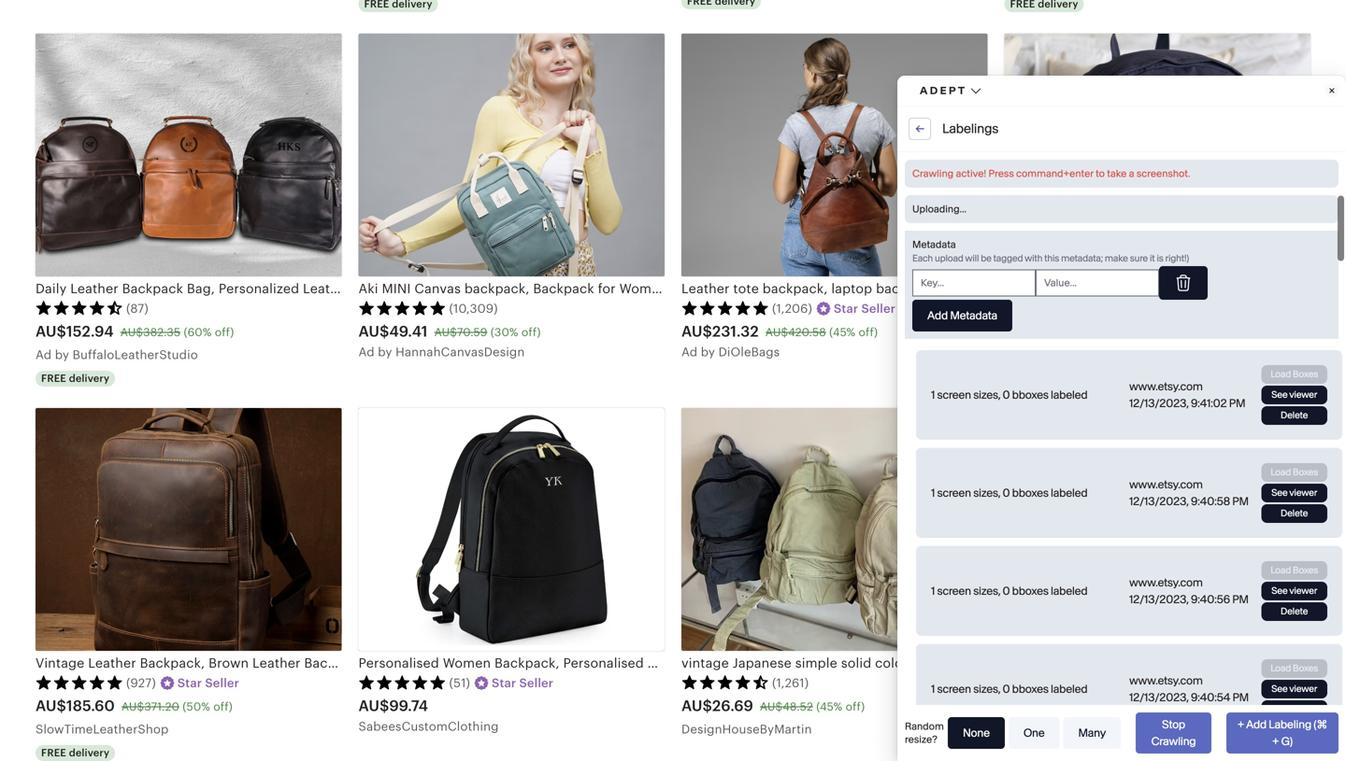 Task type: locate. For each thing, give the bounding box(es) containing it.
delivery for 152.94
[[69, 373, 110, 385]]

delivery down a d b y buffaloleatherstudio at the left of page
[[69, 373, 110, 385]]

b left hannahcanvasdesign
[[378, 346, 386, 360]]

371.20
[[144, 701, 179, 714]]

(1,261)
[[772, 677, 809, 691]]

diolebags
[[719, 346, 780, 360]]

star right (1,206)
[[834, 302, 858, 316]]

(1,206)
[[772, 302, 812, 316]]

au$ 185.60 au$ 371.20 (50% off)
[[36, 698, 233, 715]]

a for 71.20
[[1005, 346, 1013, 360]]

(45% for 231.32
[[829, 326, 856, 339]]

4.5 out of 5 stars image up 59.90
[[1005, 675, 1092, 690]]

a
[[359, 346, 367, 360], [682, 346, 690, 360], [1005, 346, 1013, 360], [36, 348, 44, 362]]

off) inside au$ 231.32 au$ 420.58 (45% off) a d b y diolebags
[[859, 326, 878, 339]]

(20%
[[1138, 326, 1165, 339]]

5 out of 5 stars image
[[359, 301, 446, 315], [682, 301, 769, 315], [1005, 301, 1092, 315], [36, 675, 123, 690], [359, 675, 446, 690]]

5 out of 5 stars image up 99.74
[[359, 675, 446, 690]]

d inside au$ 231.32 au$ 420.58 (45% off) a d b y diolebags
[[690, 346, 698, 360]]

off) right (50%
[[213, 701, 233, 714]]

off)
[[215, 326, 234, 339], [522, 326, 541, 339], [859, 326, 878, 339], [1168, 326, 1188, 339], [213, 701, 233, 714], [846, 701, 865, 714]]

delivery
[[69, 373, 110, 385], [69, 748, 110, 759]]

off) right (20%
[[1168, 326, 1188, 339]]

5 out of 5 stars image up 71.20
[[1005, 301, 1092, 315]]

off) inside au$ 152.94 au$ 382.35 (60% off)
[[215, 326, 234, 339]]

2 free delivery from the top
[[41, 748, 110, 759]]

off) for 231.32
[[859, 326, 878, 339]]

y down 231.32
[[709, 346, 715, 360]]

4.5 out of 5 stars image up 152.94
[[36, 301, 123, 315]]

canvas backpack for women, casual outdoor backpack, canvas backpack for school, unisex backpack for work and travel image
[[1005, 408, 1311, 652]]

1 free delivery from the top
[[41, 373, 110, 385]]

free delivery for 152.94
[[41, 373, 110, 385]]

off) right 48.52
[[846, 701, 865, 714]]

2 delivery from the top
[[69, 748, 110, 759]]

b inside au$ 71.20 au$ 89.00 (20% off) a d b y lerosegifts
[[1024, 346, 1032, 360]]

free for 185.60
[[41, 748, 66, 759]]

d left diolebags
[[690, 346, 698, 360]]

5 out of 5 stars image up 49.41 at top left
[[359, 301, 446, 315]]

4.5 out of 5 stars image for 26.69
[[682, 675, 769, 690]]

0 vertical spatial free
[[41, 373, 66, 385]]

y inside au$ 71.20 au$ 89.00 (20% off) a d b y lerosegifts
[[1032, 346, 1038, 360]]

59.90
[[1035, 698, 1078, 715]]

delivery for 185.60
[[69, 748, 110, 759]]

off) inside au$ 26.69 au$ 48.52 (45% off)
[[846, 701, 865, 714]]

(51)
[[449, 677, 470, 691]]

au$
[[36, 324, 66, 340], [359, 324, 389, 340], [682, 324, 712, 340], [1005, 324, 1035, 340], [120, 326, 143, 339], [434, 326, 457, 339], [765, 326, 788, 339], [1080, 326, 1103, 339], [36, 698, 66, 715], [359, 698, 389, 715], [682, 698, 712, 715], [1005, 698, 1035, 715], [121, 701, 144, 714], [760, 701, 783, 714]]

(45% inside au$ 26.69 au$ 48.52 (45% off)
[[816, 701, 843, 714]]

off) right (30%
[[522, 326, 541, 339]]

au$ inside au$ 152.94 au$ 382.35 (60% off)
[[120, 326, 143, 339]]

free down slowtimeleathershop
[[41, 748, 66, 759]]

star for a d
[[834, 302, 858, 316]]

4.5 out of 5 stars image up 26.69
[[682, 675, 769, 690]]

(45%
[[829, 326, 856, 339], [816, 701, 843, 714]]

free delivery
[[41, 373, 110, 385], [41, 748, 110, 759]]

b inside au$ 49.41 au$ 70.59 (30% off) a d b y hannahcanvasdesign
[[378, 346, 386, 360]]

1 vertical spatial (45%
[[816, 701, 843, 714]]

au$ 99.74 sabeescustomclothing
[[359, 698, 499, 735]]

1 vertical spatial free delivery
[[41, 748, 110, 759]]

a for 49.41
[[359, 346, 367, 360]]

1 vertical spatial delivery
[[69, 748, 110, 759]]

4.5 out of 5 stars image for 152.94
[[36, 301, 123, 315]]

d inside au$ 49.41 au$ 70.59 (30% off) a d b y hannahcanvasdesign
[[367, 346, 375, 360]]

48.52
[[783, 701, 813, 714]]

0 horizontal spatial 4.5 out of 5 stars image
[[36, 301, 123, 315]]

5 out of 5 stars image for 71.20
[[1005, 301, 1092, 315]]

aki mini canvas backpack, backpack for women, teens gift, birthday gift, travel backpack, weekend backpack, gift for her, anniversary gift image
[[359, 34, 665, 277]]

b left diolebags
[[701, 346, 709, 360]]

y for 71.20
[[1032, 346, 1038, 360]]

free delivery down a d b y buffaloleatherstudio at the left of page
[[41, 373, 110, 385]]

star seller right (1,206)
[[834, 302, 896, 316]]

free
[[41, 373, 66, 385], [41, 748, 66, 759]]

1 free from the top
[[41, 373, 66, 385]]

off) right 420.58
[[859, 326, 878, 339]]

b
[[378, 346, 386, 360], [701, 346, 709, 360], [1024, 346, 1032, 360], [55, 348, 63, 362]]

slowtimeleathershop
[[36, 723, 169, 737]]

free down a d b y buffaloleatherstudio at the left of page
[[41, 373, 66, 385]]

49.41
[[389, 324, 428, 340]]

(50%
[[183, 701, 210, 714]]

b inside au$ 231.32 au$ 420.58 (45% off) a d b y diolebags
[[701, 346, 709, 360]]

free delivery down slowtimeleathershop
[[41, 748, 110, 759]]

free for 152.94
[[41, 373, 66, 385]]

a inside au$ 49.41 au$ 70.59 (30% off) a d b y hannahcanvasdesign
[[359, 346, 367, 360]]

vintage japanese simple solid color canvas backpack,fashion large capacity backpack,casual backpack women travel bag ,japan and korean style image
[[682, 408, 988, 652]]

star seller up (50%
[[178, 677, 239, 691]]

(45% right 48.52
[[816, 701, 843, 714]]

d inside au$ 71.20 au$ 89.00 (20% off) a d b y lerosegifts
[[1013, 346, 1021, 360]]

a inside au$ 71.20 au$ 89.00 (20% off) a d b y lerosegifts
[[1005, 346, 1013, 360]]

b left lerosegifts
[[1024, 346, 1032, 360]]

d
[[367, 346, 375, 360], [690, 346, 698, 360], [1013, 346, 1021, 360], [44, 348, 52, 362]]

b for 71.20
[[1024, 346, 1032, 360]]

off) for 152.94
[[215, 326, 234, 339]]

(45% right 420.58
[[829, 326, 856, 339]]

(45% for 26.69
[[816, 701, 843, 714]]

y down 71.20
[[1032, 346, 1038, 360]]

au$ 59.90 volvicrock
[[1005, 698, 1078, 735]]

y
[[386, 346, 392, 360], [709, 346, 715, 360], [1032, 346, 1038, 360], [63, 348, 69, 362]]

y down 49.41 at top left
[[386, 346, 392, 360]]

420.58
[[788, 326, 826, 339]]

(45% inside au$ 231.32 au$ 420.58 (45% off) a d b y diolebags
[[829, 326, 856, 339]]

1 delivery from the top
[[69, 373, 110, 385]]

off) for 26.69
[[846, 701, 865, 714]]

au$ 71.20 au$ 89.00 (20% off) a d b y lerosegifts
[[1005, 324, 1188, 360]]

4.5 out of 5 stars image
[[36, 301, 123, 315], [682, 675, 769, 690], [1005, 675, 1092, 690]]

5 out of 5 stars image up 185.60
[[36, 675, 123, 690]]

off) inside au$ 71.20 au$ 89.00 (20% off) a d b y lerosegifts
[[1168, 326, 1188, 339]]

y inside au$ 231.32 au$ 420.58 (45% off) a d b y diolebags
[[709, 346, 715, 360]]

star seller up (20%
[[1162, 302, 1224, 316]]

au$ inside the au$ 59.90 volvicrock
[[1005, 698, 1035, 715]]

seller
[[861, 302, 896, 316], [1190, 302, 1224, 316], [205, 677, 239, 691], [519, 677, 554, 691]]

y for 231.32
[[709, 346, 715, 360]]

star right (51)
[[492, 677, 516, 691]]

1 vertical spatial free
[[41, 748, 66, 759]]

star
[[834, 302, 858, 316], [1162, 302, 1187, 316], [178, 677, 202, 691], [492, 677, 516, 691]]

star seller right (51)
[[492, 677, 554, 691]]

b for 231.32
[[701, 346, 709, 360]]

a inside au$ 231.32 au$ 420.58 (45% off) a d b y diolebags
[[682, 346, 690, 360]]

0 vertical spatial (45%
[[829, 326, 856, 339]]

off) inside au$ 185.60 au$ 371.20 (50% off)
[[213, 701, 233, 714]]

(10,309)
[[449, 302, 498, 316]]

y inside au$ 49.41 au$ 70.59 (30% off) a d b y hannahcanvasdesign
[[386, 346, 392, 360]]

89.00
[[1103, 326, 1135, 339]]

vintage leather backpack, brown leather backpack, rucksack, personalized men leather backpack, hipster backpack gifts for him her image
[[36, 408, 342, 652]]

star seller for (51)
[[492, 677, 554, 691]]

0 vertical spatial free delivery
[[41, 373, 110, 385]]

d left lerosegifts
[[1013, 346, 1021, 360]]

(927)
[[126, 677, 156, 691]]

185.60
[[66, 698, 115, 715]]

off) for 185.60
[[213, 701, 233, 714]]

star up (50%
[[178, 677, 202, 691]]

5 out of 5 stars image up 231.32
[[682, 301, 769, 315]]

off) inside au$ 49.41 au$ 70.59 (30% off) a d b y hannahcanvasdesign
[[522, 326, 541, 339]]

star up (20%
[[1162, 302, 1187, 316]]

star seller
[[834, 302, 896, 316], [1162, 302, 1224, 316], [178, 677, 239, 691], [492, 677, 554, 691]]

d left hannahcanvasdesign
[[367, 346, 375, 360]]

volvicrock
[[1005, 721, 1066, 735]]

0 vertical spatial delivery
[[69, 373, 110, 385]]

2 free from the top
[[41, 748, 66, 759]]

off) right (60%
[[215, 326, 234, 339]]

70.59
[[457, 326, 488, 339]]

delivery down slowtimeleathershop
[[69, 748, 110, 759]]

d for 71.20
[[1013, 346, 1021, 360]]

1 horizontal spatial 4.5 out of 5 stars image
[[682, 675, 769, 690]]



Task type: describe. For each thing, give the bounding box(es) containing it.
152.94
[[66, 324, 114, 340]]

au$ 26.69 au$ 48.52 (45% off)
[[682, 698, 865, 715]]

star seller for (927)
[[178, 677, 239, 691]]

5 out of 5 stars image for 49.41
[[359, 301, 446, 315]]

sabeescustomclothing
[[359, 721, 499, 735]]

child personalised back pack /duffle bag/children gifts/monogrammed school bag/back pack/hospital bag /personalized gift/ overnight backpack image
[[1005, 34, 1311, 277]]

d for 49.41
[[367, 346, 375, 360]]

buffaloleatherstudio
[[73, 348, 198, 362]]

(87)
[[126, 302, 148, 316]]

au$ 231.32 au$ 420.58 (45% off) a d b y diolebags
[[682, 324, 878, 360]]

y down 152.94
[[63, 348, 69, 362]]

231.32
[[712, 324, 759, 340]]

99.74
[[389, 698, 428, 715]]

382.35
[[143, 326, 181, 339]]

d left buffaloleatherstudio
[[44, 348, 52, 362]]

seller for (1,206)
[[861, 302, 896, 316]]

au$ 152.94 au$ 382.35 (60% off)
[[36, 324, 234, 340]]

au$ inside au$ 26.69 au$ 48.52 (45% off)
[[760, 701, 783, 714]]

au$ 49.41 au$ 70.59 (30% off) a d b y hannahcanvasdesign
[[359, 324, 541, 360]]

b left buffaloleatherstudio
[[55, 348, 63, 362]]

star for sabeescustomclothing
[[492, 677, 516, 691]]

2 horizontal spatial 4.5 out of 5 stars image
[[1005, 675, 1092, 690]]

off) for 71.20
[[1168, 326, 1188, 339]]

daily leather backpack bag, personalized leather backpack, travel backpack rucksack ,leather backpack for laptop image
[[36, 34, 342, 277]]

free delivery for 185.60
[[41, 748, 110, 759]]

designhousebymartin
[[682, 723, 812, 737]]

(60%
[[184, 326, 212, 339]]

a d b y buffaloleatherstudio
[[36, 348, 198, 362]]

au$ inside au$ 185.60 au$ 371.20 (50% off)
[[121, 701, 144, 714]]

star for slowtimeleathershop
[[178, 677, 202, 691]]

seller for (927)
[[205, 677, 239, 691]]

(30%
[[491, 326, 518, 339]]

26.69
[[712, 698, 753, 715]]

star seller for (1,206)
[[834, 302, 896, 316]]

au$ inside the au$ 99.74 sabeescustomclothing
[[359, 698, 389, 715]]

seller for (51)
[[519, 677, 554, 691]]

5 out of 5 stars image for 185.60
[[36, 675, 123, 690]]

a for 231.32
[[682, 346, 690, 360]]

lerosegifts
[[1042, 346, 1112, 360]]

d for 231.32
[[690, 346, 698, 360]]

personalised women backpack, personalised bag with initials, faux leather rucksack, travel backpack, hand luggage bag, laptop bag image
[[359, 408, 665, 652]]

hannahcanvasdesign
[[396, 346, 525, 360]]

5 out of 5 stars image for 231.32
[[682, 301, 769, 315]]

71.20
[[1035, 324, 1073, 340]]

leather tote backpack, laptop backpack, leather backpack, personalized backpack, backpack purse, gift for her image
[[682, 34, 988, 277]]

y for 49.41
[[386, 346, 392, 360]]

off) for 49.41
[[522, 326, 541, 339]]

b for 49.41
[[378, 346, 386, 360]]



Task type: vqa. For each thing, say whether or not it's contained in the screenshot.
4.5 out of 5 stars "image"
yes



